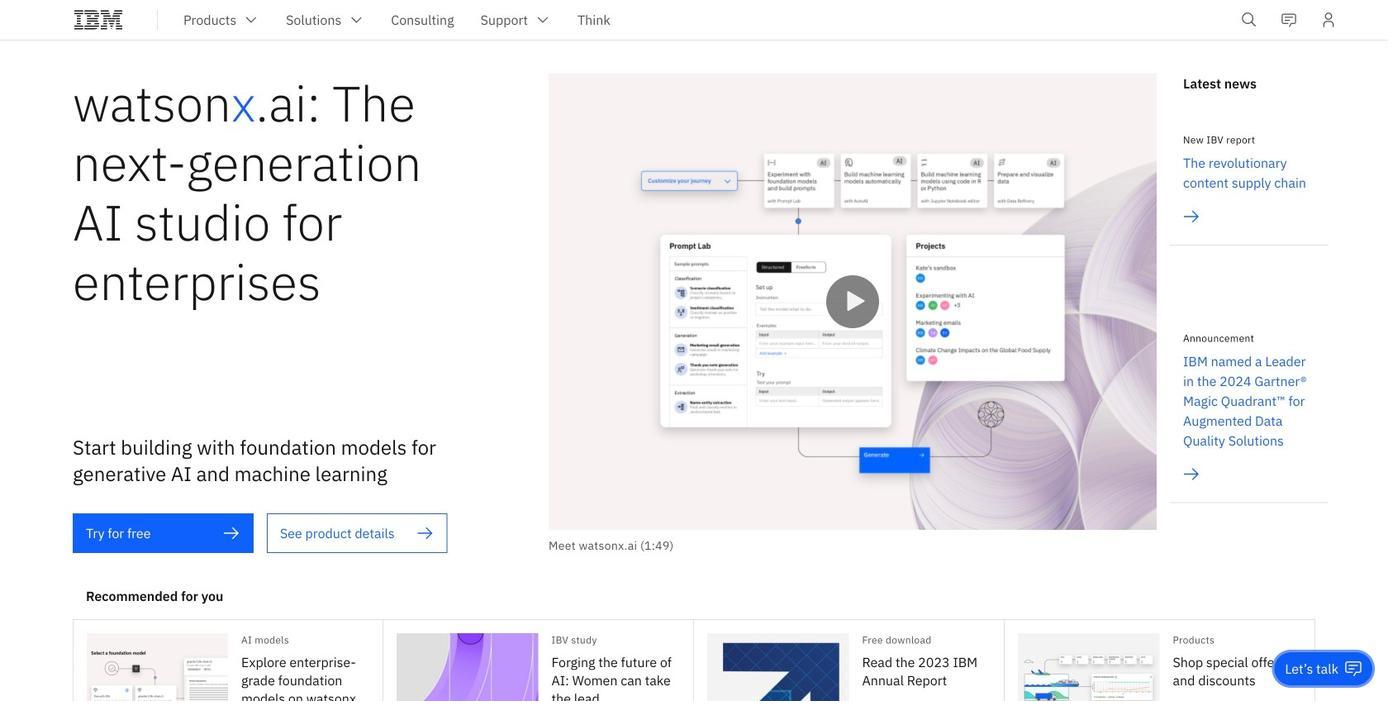 Task type: describe. For each thing, give the bounding box(es) containing it.
let's talk element
[[1286, 660, 1339, 678]]



